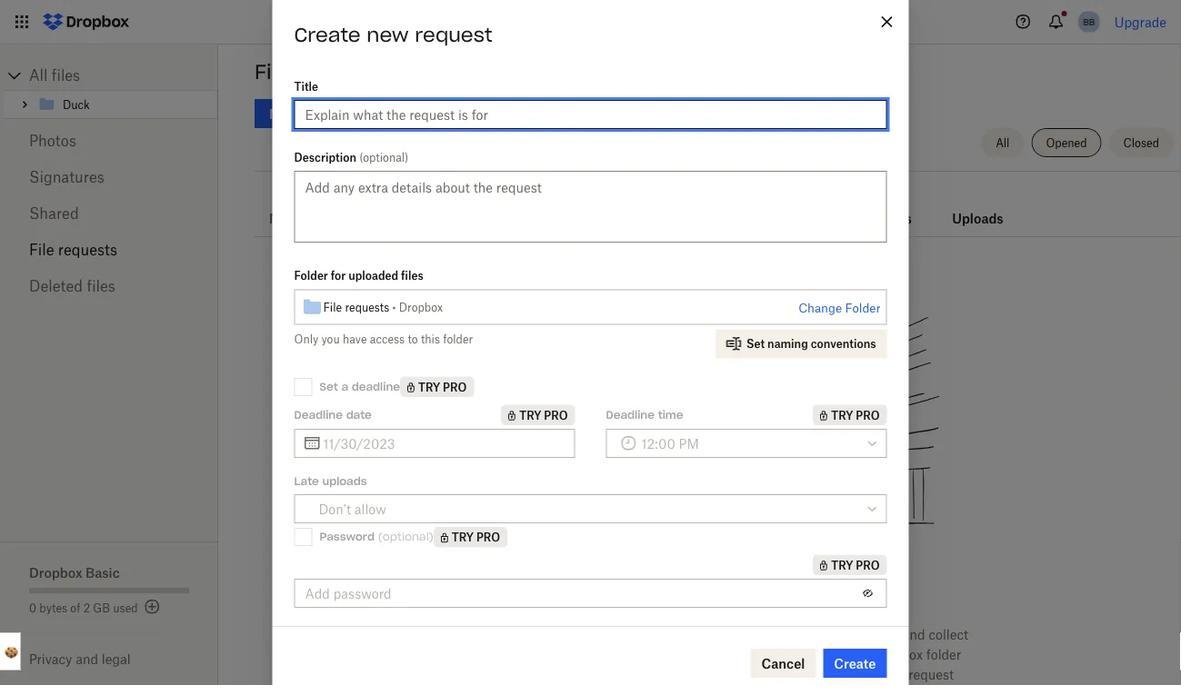 Task type: describe. For each thing, give the bounding box(es) containing it.
about
[[415, 106, 450, 121]]

closed button
[[1109, 128, 1174, 157]]

deleted files link
[[29, 268, 189, 305]]

and inside request files from anyone, whether they have a dropbox account or not, and collect them in your dropbox. files will be automatically organized into a dropbox folder you choose. your privacy is important, so those who upload to your file reque
[[903, 627, 925, 643]]

files
[[612, 647, 640, 663]]

learn about file requests link
[[377, 106, 527, 121]]

new
[[367, 22, 409, 47]]

file requests • dropbox
[[323, 301, 443, 314]]

set for set naming conventions
[[747, 337, 765, 351]]

opened button
[[1032, 128, 1102, 157]]

all files link
[[29, 61, 218, 90]]

closed
[[1124, 136, 1160, 150]]

description ( optional )
[[294, 151, 408, 164]]

all for all files
[[29, 66, 48, 84]]

folder inside request files from anyone, whether they have a dropbox account or not, and collect them in your dropbox. files will be automatically organized into a dropbox folder you choose. your privacy is important, so those who upload to your file reque
[[927, 647, 961, 663]]

Add password password field
[[305, 584, 853, 604]]

requests inside create new request dialog
[[345, 301, 390, 314]]

they
[[683, 627, 709, 643]]

dropbox logo - go to the homepage image
[[36, 7, 136, 36]]

password ( optional )
[[320, 530, 434, 544]]

you inside create new request dialog
[[321, 333, 340, 346]]

automatically
[[687, 647, 768, 663]]

set for set a deadline
[[320, 380, 338, 394]]

deadline time
[[606, 408, 684, 422]]

deadline
[[352, 380, 400, 394]]

dropbox up bytes
[[29, 565, 82, 581]]

files for all files
[[52, 66, 80, 84]]

photos link
[[29, 123, 189, 159]]

requests down new
[[296, 59, 389, 85]]

deadline for deadline date
[[294, 408, 343, 422]]

whether
[[630, 627, 680, 643]]

dropbox down not, at the right bottom of page
[[872, 647, 923, 663]]

Title text field
[[305, 105, 876, 125]]

folder inside create new request dialog
[[443, 333, 473, 346]]

set naming conventions
[[747, 337, 876, 351]]

late
[[294, 474, 319, 489]]

them
[[475, 647, 506, 663]]

requests right about
[[475, 106, 527, 121]]

optional for description ( optional )
[[363, 151, 405, 164]]

used
[[113, 602, 138, 615]]

upload
[[797, 667, 838, 683]]

all files tree
[[3, 61, 218, 119]]

folder inside button
[[845, 301, 881, 316]]

only you have access to this folder
[[294, 333, 473, 346]]

who
[[768, 667, 793, 683]]

file inside create new request dialog
[[323, 301, 342, 314]]

this
[[421, 333, 440, 346]]

signatures
[[29, 168, 104, 186]]

cancel
[[762, 656, 805, 671]]

optional for password ( optional )
[[383, 530, 429, 544]]

files for deleted files
[[87, 277, 115, 295]]

deleted files
[[29, 277, 115, 295]]

create for create new request
[[294, 22, 361, 47]]

all files
[[29, 66, 80, 84]]

create new request
[[294, 22, 492, 47]]

late uploads
[[294, 474, 367, 489]]

) for description ( optional )
[[405, 151, 408, 164]]

deadline date
[[294, 408, 372, 422]]

2
[[83, 602, 90, 615]]

change folder button
[[799, 297, 881, 319]]

uploaded
[[348, 269, 399, 283]]

to inside request files from anyone, whether they have a dropbox account or not, and collect them in your dropbox. files will be automatically organized into a dropbox folder you choose. your privacy is important, so those who upload to your file reque
[[841, 667, 853, 683]]

file requests inside "link"
[[29, 241, 117, 259]]

upgrade
[[1115, 14, 1167, 30]]

is
[[633, 667, 643, 683]]

dropbox basic
[[29, 565, 120, 581]]

into
[[835, 647, 858, 663]]

shared link
[[29, 196, 189, 232]]

someone?
[[779, 581, 891, 607]]

upgrade link
[[1115, 14, 1167, 30]]

from for anyone,
[[549, 627, 577, 643]]

date
[[346, 408, 372, 422]]

file requests link
[[29, 232, 189, 268]]

only
[[294, 333, 318, 346]]

dropbox inside create new request dialog
[[399, 301, 443, 314]]

in
[[509, 647, 521, 663]]

file inside "link"
[[29, 241, 54, 259]]

so
[[714, 667, 727, 683]]

password
[[320, 530, 375, 544]]

) for password ( optional )
[[429, 530, 434, 544]]

be
[[668, 647, 683, 663]]

choose.
[[507, 667, 553, 683]]

dropbox.
[[554, 647, 608, 663]]

0 vertical spatial folder
[[294, 269, 328, 283]]

1 horizontal spatial a
[[744, 627, 751, 643]]

name
[[269, 211, 306, 226]]

or
[[861, 627, 873, 643]]

you inside request files from anyone, whether they have a dropbox account or not, and collect them in your dropbox. files will be automatically organized into a dropbox folder you choose. your privacy is important, so those who upload to your file reque
[[482, 667, 503, 683]]

learn
[[377, 106, 412, 121]]

create new request dialog
[[272, 0, 909, 686]]

0 horizontal spatial file
[[453, 106, 472, 121]]

for
[[331, 269, 346, 283]]

access
[[370, 333, 405, 346]]

signatures link
[[29, 159, 189, 196]]

uploads
[[322, 474, 367, 489]]

change
[[799, 301, 842, 316]]

of
[[70, 602, 80, 615]]

change folder
[[799, 301, 881, 316]]



Task type: locate. For each thing, give the bounding box(es) containing it.
not,
[[877, 627, 899, 643]]

naming
[[768, 337, 808, 351]]

1 horizontal spatial create
[[834, 656, 876, 671]]

get more space image
[[142, 597, 163, 618]]

•
[[392, 301, 396, 314]]

1 horizontal spatial all
[[996, 136, 1010, 150]]

anyone,
[[581, 627, 627, 643]]

have inside request files from anyone, whether they have a dropbox account or not, and collect them in your dropbox. files will be automatically organized into a dropbox folder you choose. your privacy is important, so those who upload to your file reque
[[713, 627, 741, 643]]

0 horizontal spatial to
[[408, 333, 418, 346]]

0 horizontal spatial your
[[524, 647, 551, 663]]

0 vertical spatial your
[[524, 647, 551, 663]]

1 horizontal spatial (
[[378, 530, 383, 544]]

Add any extra details about the request text field
[[294, 171, 887, 243]]

requests
[[296, 59, 389, 85], [475, 106, 527, 121], [58, 241, 117, 259], [345, 301, 390, 314]]

create down or
[[834, 656, 876, 671]]

deleted
[[29, 277, 83, 295]]

learn about file requests
[[377, 106, 527, 121]]

0 horizontal spatial file
[[29, 241, 54, 259]]

to
[[408, 333, 418, 346], [841, 667, 853, 683]]

from up automatically
[[723, 581, 773, 607]]

0 horizontal spatial a
[[341, 380, 348, 394]]

account
[[809, 627, 858, 643]]

a inside dialog
[[341, 380, 348, 394]]

and left legal
[[76, 652, 98, 668]]

name row
[[255, 178, 1181, 237]]

need
[[545, 581, 600, 607]]

1 horizontal spatial file
[[255, 59, 290, 85]]

1 vertical spatial to
[[841, 667, 853, 683]]

your down into
[[857, 667, 883, 683]]

set
[[747, 337, 765, 351], [320, 380, 338, 394]]

folder down collect
[[927, 647, 961, 663]]

a up deadline date
[[341, 380, 348, 394]]

0 horizontal spatial deadline
[[294, 408, 343, 422]]

0 vertical spatial a
[[341, 380, 348, 394]]

0 vertical spatial you
[[321, 333, 340, 346]]

important,
[[647, 667, 710, 683]]

basic
[[85, 565, 120, 581]]

0 vertical spatial folder
[[443, 333, 473, 346]]

1 horizontal spatial to
[[841, 667, 853, 683]]

0 horizontal spatial (
[[359, 151, 363, 164]]

0 vertical spatial set
[[747, 337, 765, 351]]

files inside create new request dialog
[[401, 269, 424, 283]]

1 horizontal spatial file requests
[[255, 59, 389, 85]]

optional
[[363, 151, 405, 164], [383, 530, 429, 544]]

0 bytes of 2 gb used
[[29, 602, 138, 615]]

0 vertical spatial optional
[[363, 151, 405, 164]]

1 vertical spatial file
[[887, 667, 905, 683]]

file requests down new
[[255, 59, 389, 85]]

1 horizontal spatial have
[[713, 627, 741, 643]]

file down shared
[[29, 241, 54, 259]]

create
[[294, 22, 361, 47], [834, 656, 876, 671]]

column header
[[661, 178, 827, 236], [510, 186, 619, 229], [842, 186, 915, 229], [952, 186, 1025, 229], [1137, 189, 1181, 226]]

bytes
[[39, 602, 67, 615]]

folder right the this on the left of page
[[443, 333, 473, 346]]

privacy
[[587, 667, 630, 683]]

file inside request files from anyone, whether they have a dropbox account or not, and collect them in your dropbox. files will be automatically organized into a dropbox folder you choose. your privacy is important, so those who upload to your file reque
[[887, 667, 905, 683]]

have inside create new request dialog
[[343, 333, 367, 346]]

0 vertical spatial have
[[343, 333, 367, 346]]

file left title
[[255, 59, 290, 85]]

to inside create new request dialog
[[408, 333, 418, 346]]

0 vertical spatial to
[[408, 333, 418, 346]]

0 horizontal spatial set
[[320, 380, 338, 394]]

1 horizontal spatial your
[[857, 667, 883, 683]]

all inside button
[[996, 136, 1010, 150]]

privacy and legal link
[[29, 652, 218, 668]]

2 vertical spatial file
[[323, 301, 342, 314]]

you down them
[[482, 667, 503, 683]]

0 vertical spatial file
[[255, 59, 290, 85]]

file down not, at the right bottom of page
[[887, 667, 905, 683]]

1 vertical spatial all
[[996, 136, 1010, 150]]

request
[[467, 627, 517, 643]]

set a deadline
[[320, 380, 400, 394]]

conventions
[[811, 337, 876, 351]]

request files from anyone, whether they have a dropbox account or not, and collect them in your dropbox. files will be automatically organized into a dropbox folder you choose. your privacy is important, so those who upload to your file reque
[[467, 627, 969, 686]]

folder for uploaded files
[[294, 269, 424, 283]]

file down for
[[323, 301, 342, 314]]

0 horizontal spatial all
[[29, 66, 48, 84]]

1 vertical spatial file requests
[[29, 241, 117, 259]]

your
[[556, 667, 583, 683]]

1 horizontal spatial file
[[887, 667, 905, 683]]

files up the in
[[520, 627, 545, 643]]

1 horizontal spatial set
[[747, 337, 765, 351]]

you right only
[[321, 333, 340, 346]]

1 vertical spatial have
[[713, 627, 741, 643]]

1 vertical spatial your
[[857, 667, 883, 683]]

1 vertical spatial from
[[549, 627, 577, 643]]

all left opened
[[996, 136, 1010, 150]]

collect
[[929, 627, 969, 643]]

0 vertical spatial file
[[453, 106, 472, 121]]

0 horizontal spatial from
[[549, 627, 577, 643]]

0 vertical spatial (
[[359, 151, 363, 164]]

from inside request files from anyone, whether they have a dropbox account or not, and collect them in your dropbox. files will be automatically organized into a dropbox folder you choose. your privacy is important, so those who upload to your file reque
[[549, 627, 577, 643]]

file
[[255, 59, 290, 85], [29, 241, 54, 259], [323, 301, 342, 314]]

1 vertical spatial optional
[[383, 530, 429, 544]]

2 deadline from the left
[[606, 408, 655, 422]]

privacy and legal
[[29, 652, 131, 668]]

have
[[343, 333, 367, 346], [713, 627, 741, 643]]

deadline for deadline time
[[606, 408, 655, 422]]

2 horizontal spatial a
[[861, 647, 868, 663]]

folder left for
[[294, 269, 328, 283]]

optional down learn
[[363, 151, 405, 164]]

) right password
[[429, 530, 434, 544]]

pro trial element
[[400, 377, 474, 397], [501, 405, 575, 425], [813, 405, 887, 425], [434, 527, 508, 548], [813, 555, 887, 575]]

0 horizontal spatial file requests
[[29, 241, 117, 259]]

files down the file requests "link"
[[87, 277, 115, 295]]

those
[[731, 667, 764, 683]]

description
[[294, 151, 356, 164]]

file requests up deleted files
[[29, 241, 117, 259]]

0 vertical spatial from
[[723, 581, 773, 607]]

requests left the •
[[345, 301, 390, 314]]

dropbox up cancel button
[[755, 627, 806, 643]]

gb
[[93, 602, 110, 615]]

global header element
[[0, 0, 1181, 45]]

your up choose.
[[524, 647, 551, 663]]

files down 'dropbox logo - go to the homepage'
[[52, 66, 80, 84]]

) down learn
[[405, 151, 408, 164]]

and right not, at the right bottom of page
[[903, 627, 925, 643]]

to down into
[[841, 667, 853, 683]]

1 vertical spatial and
[[76, 652, 98, 668]]

files
[[52, 66, 80, 84], [401, 269, 424, 283], [87, 277, 115, 295], [520, 627, 545, 643]]

a up automatically
[[744, 627, 751, 643]]

1 vertical spatial create
[[834, 656, 876, 671]]

opened
[[1046, 136, 1087, 150]]

set left naming
[[747, 337, 765, 351]]

all
[[29, 66, 48, 84], [996, 136, 1010, 150]]

1 vertical spatial folder
[[845, 301, 881, 316]]

1 deadline from the left
[[294, 408, 343, 422]]

optional right password
[[383, 530, 429, 544]]

1 vertical spatial file
[[29, 241, 54, 259]]

set naming conventions button
[[716, 330, 887, 359]]

create for create
[[834, 656, 876, 671]]

something
[[606, 581, 716, 607]]

0 horizontal spatial )
[[405, 151, 408, 164]]

1 horizontal spatial folder
[[927, 647, 961, 663]]

from up dropbox. at the bottom
[[549, 627, 577, 643]]

1 vertical spatial )
[[429, 530, 434, 544]]

1 horizontal spatial and
[[903, 627, 925, 643]]

(
[[359, 151, 363, 164], [378, 530, 383, 544]]

( right description
[[359, 151, 363, 164]]

0 horizontal spatial folder
[[294, 269, 328, 283]]

dropbox right the •
[[399, 301, 443, 314]]

deadline
[[294, 408, 343, 422], [606, 408, 655, 422]]

all button
[[981, 128, 1024, 157]]

1 horizontal spatial )
[[429, 530, 434, 544]]

have left access
[[343, 333, 367, 346]]

all for all
[[996, 136, 1010, 150]]

folder up conventions
[[845, 301, 881, 316]]

create up title
[[294, 22, 361, 47]]

shared
[[29, 205, 79, 222]]

1 horizontal spatial folder
[[845, 301, 881, 316]]

title
[[294, 80, 318, 93]]

1 vertical spatial folder
[[927, 647, 961, 663]]

0 vertical spatial file requests
[[255, 59, 389, 85]]

0
[[29, 602, 36, 615]]

deadline left date
[[294, 408, 343, 422]]

0 vertical spatial )
[[405, 151, 408, 164]]

time
[[658, 408, 684, 422]]

None text field
[[323, 434, 564, 454]]

( for password
[[378, 530, 383, 544]]

from
[[723, 581, 773, 607], [549, 627, 577, 643]]

0 vertical spatial all
[[29, 66, 48, 84]]

privacy
[[29, 652, 72, 668]]

0 horizontal spatial and
[[76, 652, 98, 668]]

1 horizontal spatial from
[[723, 581, 773, 607]]

0 horizontal spatial folder
[[443, 333, 473, 346]]

legal
[[102, 652, 131, 668]]

2 vertical spatial a
[[861, 647, 868, 663]]

your
[[524, 647, 551, 663], [857, 667, 883, 683]]

2 horizontal spatial file
[[323, 301, 342, 314]]

create button
[[823, 649, 887, 678]]

0 horizontal spatial you
[[321, 333, 340, 346]]

set inside button
[[747, 337, 765, 351]]

files right uploaded
[[401, 269, 424, 283]]

( for description
[[359, 151, 363, 164]]

request
[[415, 22, 492, 47]]

0 horizontal spatial have
[[343, 333, 367, 346]]

a right into
[[861, 647, 868, 663]]

1 horizontal spatial you
[[482, 667, 503, 683]]

pro
[[443, 381, 467, 394], [544, 409, 568, 422], [856, 409, 880, 422], [476, 531, 500, 545], [856, 559, 880, 572]]

files inside deleted files link
[[87, 277, 115, 295]]

0 vertical spatial create
[[294, 22, 361, 47]]

need something from someone?
[[545, 581, 891, 607]]

1 vertical spatial you
[[482, 667, 503, 683]]

files for request files from anyone, whether they have a dropbox account or not, and collect them in your dropbox. files will be automatically organized into a dropbox folder you choose. your privacy is important, so those who upload to your file reque
[[520, 627, 545, 643]]

will
[[644, 647, 665, 663]]

1 vertical spatial (
[[378, 530, 383, 544]]

folder
[[294, 269, 328, 283], [845, 301, 881, 316]]

organized
[[772, 647, 831, 663]]

set up deadline date
[[320, 380, 338, 394]]

files inside all files 'link'
[[52, 66, 80, 84]]

file right about
[[453, 106, 472, 121]]

all inside 'link'
[[29, 66, 48, 84]]

create inside button
[[834, 656, 876, 671]]

photos
[[29, 132, 76, 150]]

( right password
[[378, 530, 383, 544]]

files inside request files from anyone, whether they have a dropbox account or not, and collect them in your dropbox. files will be automatically organized into a dropbox folder you choose. your privacy is important, so those who upload to your file reque
[[520, 627, 545, 643]]

cancel button
[[751, 649, 816, 678]]

try
[[418, 381, 440, 394], [519, 409, 541, 422], [831, 409, 853, 422], [452, 531, 474, 545], [831, 559, 853, 572]]

deadline left time
[[606, 408, 655, 422]]

folder
[[443, 333, 473, 346], [927, 647, 961, 663]]

all up photos
[[29, 66, 48, 84]]

have up automatically
[[713, 627, 741, 643]]

0 vertical spatial and
[[903, 627, 925, 643]]

requests up deleted files
[[58, 241, 117, 259]]

1 horizontal spatial deadline
[[606, 408, 655, 422]]

to left the this on the left of page
[[408, 333, 418, 346]]

from for someone?
[[723, 581, 773, 607]]

1 vertical spatial a
[[744, 627, 751, 643]]

requests inside "link"
[[58, 241, 117, 259]]

a
[[341, 380, 348, 394], [744, 627, 751, 643], [861, 647, 868, 663]]

0 horizontal spatial create
[[294, 22, 361, 47]]

1 vertical spatial set
[[320, 380, 338, 394]]



Task type: vqa. For each thing, say whether or not it's contained in the screenshot.
the topmost Replace
no



